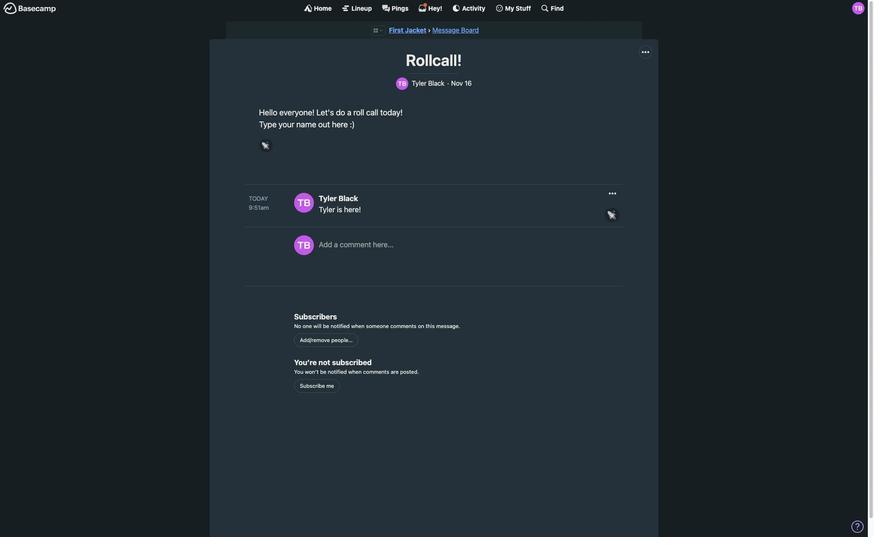 Task type: locate. For each thing, give the bounding box(es) containing it.
rollcall!
[[406, 51, 462, 69]]

comments inside subscribers no one will be notified when someone comments on this message.
[[390, 323, 416, 329]]

comments for subscribers
[[390, 323, 416, 329]]

one
[[303, 323, 312, 329]]

tyler black
[[412, 80, 445, 87], [319, 194, 358, 203]]

nov 16 element
[[451, 80, 472, 87]]

will
[[313, 323, 321, 329]]

1 vertical spatial when
[[348, 369, 362, 375]]

0 horizontal spatial tyler black
[[319, 194, 358, 203]]

when
[[351, 323, 365, 329], [348, 369, 362, 375]]

tyler up tyler is here! at the top
[[319, 194, 337, 203]]

be inside you're not subscribed you won't be notified when comments are posted.
[[320, 369, 326, 375]]

9:51am link
[[249, 203, 286, 212]]

find
[[551, 4, 564, 12]]

2 horizontal spatial tyler black image
[[852, 2, 865, 14]]

2 vertical spatial tyler black image
[[294, 193, 314, 213]]

1 vertical spatial be
[[320, 369, 326, 375]]

comments left are
[[363, 369, 389, 375]]

0 vertical spatial black
[[428, 80, 445, 87]]

a inside hello everyone! let's do a roll call today! type your name out here :)
[[347, 108, 351, 117]]

tyler black up is
[[319, 194, 358, 203]]

1 vertical spatial black
[[339, 194, 358, 203]]

subscribers
[[294, 313, 337, 321]]

1 vertical spatial a
[[334, 241, 338, 249]]

notified
[[331, 323, 350, 329], [328, 369, 347, 375]]

notified inside subscribers no one will be notified when someone comments on this message.
[[331, 323, 350, 329]]

16
[[465, 80, 472, 87]]

comments inside you're not subscribed you won't be notified when comments are posted.
[[363, 369, 389, 375]]

› message board
[[428, 26, 479, 34]]

lineup
[[352, 4, 372, 12]]

1 horizontal spatial tyler black image
[[396, 77, 409, 90]]

0 vertical spatial a
[[347, 108, 351, 117]]

0 horizontal spatial comments
[[363, 369, 389, 375]]

people…
[[331, 337, 353, 344]]

my
[[505, 4, 514, 12]]

0 vertical spatial be
[[323, 323, 329, 329]]

black
[[428, 80, 445, 87], [339, 194, 358, 203]]

tyler black down rollcall! on the top of page
[[412, 80, 445, 87]]

0 vertical spatial when
[[351, 323, 365, 329]]

comments left on
[[390, 323, 416, 329]]

0 horizontal spatial a
[[334, 241, 338, 249]]

add a comment here… button
[[319, 236, 615, 273]]

my stuff button
[[495, 4, 531, 12]]

here…
[[373, 241, 394, 249]]

is
[[337, 205, 342, 214]]

0 vertical spatial tyler black image
[[852, 2, 865, 14]]

be inside subscribers no one will be notified when someone comments on this message.
[[323, 323, 329, 329]]

comments
[[390, 323, 416, 329], [363, 369, 389, 375]]

out
[[318, 120, 330, 129]]

everyone!
[[279, 108, 315, 117]]

a right do
[[347, 108, 351, 117]]

black up here!
[[339, 194, 358, 203]]

be
[[323, 323, 329, 329], [320, 369, 326, 375]]

1 vertical spatial tyler black image
[[396, 77, 409, 90]]

roll
[[353, 108, 364, 117]]

1 horizontal spatial tyler black
[[412, 80, 445, 87]]

0 vertical spatial comments
[[390, 323, 416, 329]]

be right will at the left bottom of page
[[323, 323, 329, 329]]

today link
[[249, 194, 286, 203]]

home
[[314, 4, 332, 12]]

tyler
[[412, 80, 426, 87], [319, 194, 337, 203], [319, 205, 335, 214]]

pings button
[[382, 4, 409, 12]]

main element
[[0, 0, 868, 16]]

nov 16
[[451, 80, 472, 87]]

when down "subscribed"
[[348, 369, 362, 375]]

my stuff
[[505, 4, 531, 12]]

add/remove people…
[[300, 337, 353, 344]]

a
[[347, 108, 351, 117], [334, 241, 338, 249]]

black left nov
[[428, 80, 445, 87]]

add
[[319, 241, 332, 249]]

first jacket link
[[389, 26, 426, 34]]

not
[[319, 358, 330, 367]]

1 vertical spatial notified
[[328, 369, 347, 375]]

here
[[332, 120, 348, 129]]

you're
[[294, 358, 317, 367]]

2 vertical spatial tyler
[[319, 205, 335, 214]]

add/remove
[[300, 337, 330, 344]]

notified up people…
[[331, 323, 350, 329]]

tyler down rollcall! on the top of page
[[412, 80, 426, 87]]

hello
[[259, 108, 277, 117]]

call
[[366, 108, 378, 117]]

when left someone
[[351, 323, 365, 329]]

board
[[461, 26, 479, 34]]

stuff
[[516, 4, 531, 12]]

tyler left is
[[319, 205, 335, 214]]

notified up me
[[328, 369, 347, 375]]

tyler is here!
[[319, 205, 361, 214]]

1 horizontal spatial black
[[428, 80, 445, 87]]

1 horizontal spatial comments
[[390, 323, 416, 329]]

me
[[326, 383, 334, 389]]

0 vertical spatial notified
[[331, 323, 350, 329]]

1 horizontal spatial a
[[347, 108, 351, 117]]

name
[[296, 120, 316, 129]]

be down the not
[[320, 369, 326, 375]]

subscribers no one will be notified when someone comments on this message.
[[294, 313, 460, 329]]

1 vertical spatial comments
[[363, 369, 389, 375]]

comments for you're
[[363, 369, 389, 375]]

you
[[294, 369, 303, 375]]

1 vertical spatial tyler black
[[319, 194, 358, 203]]

subscribed
[[332, 358, 372, 367]]

tyler black image
[[852, 2, 865, 14], [396, 77, 409, 90], [294, 193, 314, 213]]

a right add
[[334, 241, 338, 249]]

notified inside you're not subscribed you won't be notified when comments are posted.
[[328, 369, 347, 375]]

do
[[336, 108, 345, 117]]



Task type: vqa. For each thing, say whether or not it's contained in the screenshot.
Type the name of the event… text field on the bottom of page
no



Task type: describe. For each thing, give the bounding box(es) containing it.
0 vertical spatial tyler black
[[412, 80, 445, 87]]

lineup link
[[342, 4, 372, 12]]

switch accounts image
[[3, 2, 56, 15]]

no
[[294, 323, 301, 329]]

hey!
[[428, 4, 442, 12]]

let's
[[317, 108, 334, 117]]

today!
[[380, 108, 403, 117]]

pings
[[392, 4, 409, 12]]

someone
[[366, 323, 389, 329]]

posted.
[[400, 369, 419, 375]]

add a comment here…
[[319, 241, 394, 249]]

first jacket
[[389, 26, 426, 34]]

›
[[428, 26, 431, 34]]

find button
[[541, 4, 564, 12]]

message.
[[436, 323, 460, 329]]

activity link
[[452, 4, 485, 12]]

today element
[[249, 194, 268, 203]]

subscribe me
[[300, 383, 334, 389]]

on
[[418, 323, 424, 329]]

when inside subscribers no one will be notified when someone comments on this message.
[[351, 323, 365, 329]]

are
[[391, 369, 399, 375]]

type
[[259, 120, 277, 129]]

won't
[[305, 369, 319, 375]]

0 horizontal spatial black
[[339, 194, 358, 203]]

activity
[[462, 4, 485, 12]]

hello everyone! let's do a roll call today! type your name out here :)
[[259, 108, 403, 129]]

here!
[[344, 205, 361, 214]]

1 vertical spatial tyler
[[319, 194, 337, 203]]

today 9:51am
[[249, 195, 269, 211]]

your
[[279, 120, 294, 129]]

message board link
[[432, 26, 479, 34]]

9:51am
[[249, 204, 269, 211]]

0 vertical spatial tyler
[[412, 80, 426, 87]]

this
[[426, 323, 435, 329]]

subscribe me button
[[294, 380, 340, 393]]

first
[[389, 26, 403, 34]]

tyler black image
[[294, 236, 314, 255]]

subscribe
[[300, 383, 325, 389]]

when inside you're not subscribed you won't be notified when comments are posted.
[[348, 369, 362, 375]]

jacket
[[405, 26, 426, 34]]

tyler black image inside main element
[[852, 2, 865, 14]]

:)
[[350, 120, 355, 129]]

comment
[[340, 241, 371, 249]]

0 horizontal spatial tyler black image
[[294, 193, 314, 213]]

you're not subscribed you won't be notified when comments are posted.
[[294, 358, 419, 375]]

today
[[249, 195, 268, 202]]

add/remove people… link
[[294, 334, 358, 347]]

hey! button
[[418, 3, 442, 12]]

a inside button
[[334, 241, 338, 249]]

home link
[[304, 4, 332, 12]]

9:51am element
[[249, 204, 269, 211]]

message
[[432, 26, 459, 34]]

nov
[[451, 80, 463, 87]]



